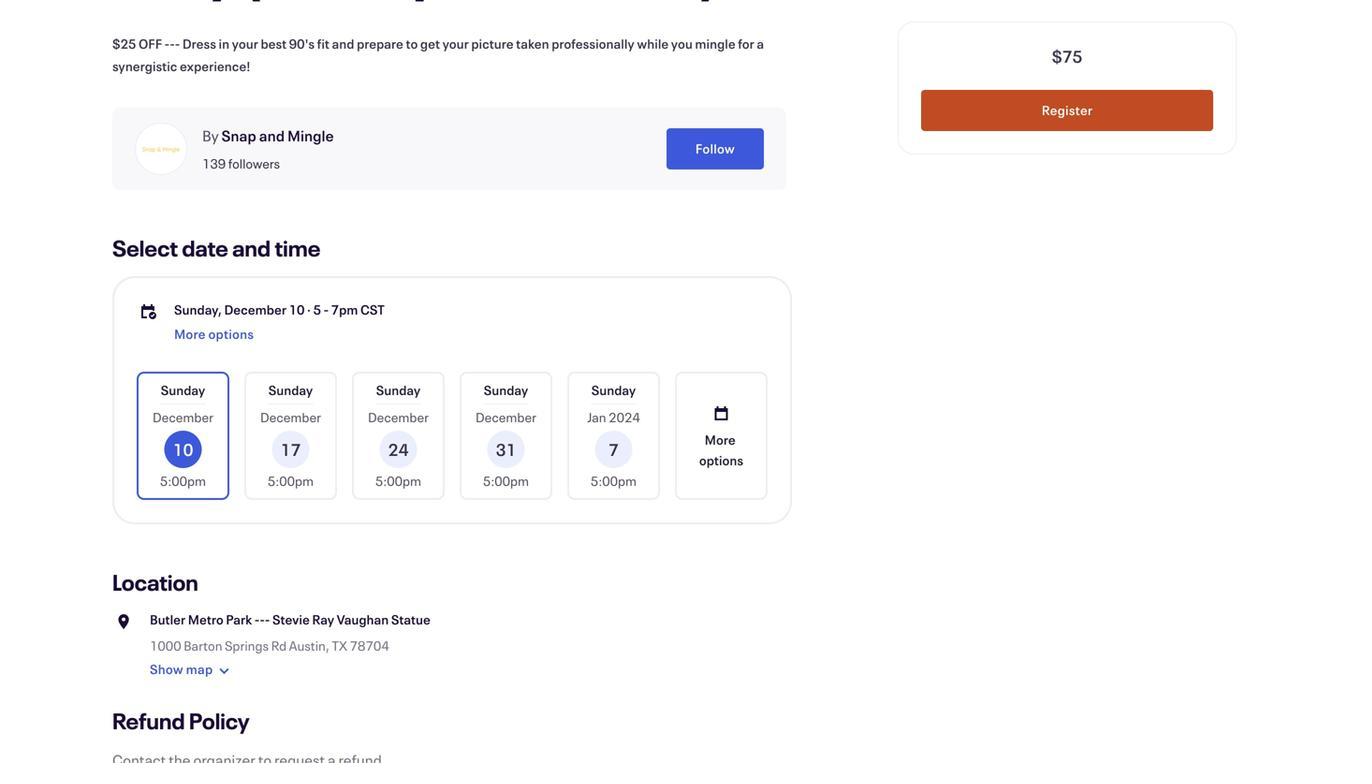 Task type: locate. For each thing, give the bounding box(es) containing it.
0 vertical spatial more
[[174, 325, 206, 343]]

tx
[[332, 637, 347, 655]]

show
[[150, 661, 183, 678]]

mingle
[[287, 125, 334, 146]]

2 vertical spatial and
[[232, 233, 271, 263]]

10
[[289, 301, 305, 318], [173, 438, 194, 461]]

1 vertical spatial and
[[259, 125, 285, 146]]

more inside 'more options'
[[705, 431, 736, 448]]

1 vertical spatial more
[[705, 431, 736, 448]]

1 horizontal spatial 10
[[289, 301, 305, 318]]

and for mingle
[[259, 125, 285, 146]]

december for 10
[[153, 409, 214, 426]]

4 sunday from the left
[[484, 382, 528, 399]]

stevie
[[272, 611, 310, 628]]

select date and time
[[112, 233, 321, 263]]

and
[[332, 35, 354, 52], [259, 125, 285, 146], [232, 233, 271, 263]]

vaughan
[[337, 611, 389, 628]]

and right fit at the top left
[[332, 35, 354, 52]]

0 horizontal spatial 10
[[173, 438, 194, 461]]

by snap and mingle 139 followers
[[202, 125, 334, 172]]

to
[[406, 35, 418, 52]]

1 sunday from the left
[[161, 382, 205, 399]]

park
[[226, 611, 252, 628]]

5:00pm for 7
[[591, 472, 637, 490]]

5 sunday from the left
[[592, 382, 636, 399]]

statue
[[391, 611, 431, 628]]

sunday up "24" at bottom
[[376, 382, 421, 399]]

78704
[[350, 637, 389, 655]]

5:00pm
[[160, 472, 206, 490], [268, 472, 314, 490], [375, 472, 421, 490], [483, 472, 529, 490], [591, 472, 637, 490]]

3 5:00pm from the left
[[375, 472, 421, 490]]

your right the 'get'
[[443, 35, 469, 52]]

follow button
[[667, 128, 764, 169]]

december
[[224, 301, 287, 318], [153, 409, 214, 426], [260, 409, 321, 426], [368, 409, 429, 426], [476, 409, 537, 426]]

december for 17
[[260, 409, 321, 426]]

2 sunday from the left
[[268, 382, 313, 399]]

17
[[281, 438, 301, 461]]

date
[[182, 233, 228, 263]]

0 horizontal spatial more
[[174, 325, 206, 343]]

5
[[313, 301, 321, 318]]

refund policy
[[112, 706, 250, 736]]

follow
[[696, 140, 735, 157]]

0 horizontal spatial options
[[208, 325, 254, 343]]

austin,
[[289, 637, 329, 655]]

1 vertical spatial options
[[699, 452, 744, 469]]

0 vertical spatial 10
[[289, 301, 305, 318]]

get
[[420, 35, 440, 52]]

your
[[232, 35, 258, 52], [443, 35, 469, 52]]

-
[[164, 35, 170, 52], [170, 35, 175, 52], [175, 35, 180, 52], [324, 301, 329, 318], [255, 611, 260, 628], [260, 611, 265, 628], [265, 611, 270, 628]]

refund
[[112, 706, 185, 736]]

more options
[[699, 431, 744, 469]]

1 horizontal spatial options
[[699, 452, 744, 469]]

options
[[208, 325, 254, 343], [699, 452, 744, 469]]

1000
[[150, 637, 181, 655]]

1 vertical spatial 10
[[173, 438, 194, 461]]

$25
[[112, 35, 136, 52]]

1 horizontal spatial your
[[443, 35, 469, 52]]

2 5:00pm from the left
[[268, 472, 314, 490]]

and left time
[[232, 233, 271, 263]]

you
[[671, 35, 693, 52]]

sunday up 31
[[484, 382, 528, 399]]

and inside by snap and mingle 139 followers
[[259, 125, 285, 146]]

5:00pm for 24
[[375, 472, 421, 490]]

3 sunday from the left
[[376, 382, 421, 399]]

and right snap
[[259, 125, 285, 146]]

butler
[[150, 611, 186, 628]]

sunday up jan 2024
[[592, 382, 636, 399]]

more options button
[[174, 319, 254, 349], [677, 374, 766, 498]]

jan 2024
[[587, 409, 640, 426]]

snap
[[222, 125, 256, 146]]

sunday down the sunday,
[[161, 382, 205, 399]]

your right in
[[232, 35, 258, 52]]

7pm
[[331, 301, 358, 318]]

more
[[174, 325, 206, 343], [705, 431, 736, 448]]

1 horizontal spatial more
[[705, 431, 736, 448]]

jan
[[587, 409, 606, 426]]

sunday up '17'
[[268, 382, 313, 399]]

experience!
[[180, 58, 250, 75]]

fit
[[317, 35, 330, 52]]

0 horizontal spatial your
[[232, 35, 258, 52]]

1 your from the left
[[232, 35, 258, 52]]

cst
[[360, 301, 385, 318]]

1 5:00pm from the left
[[160, 472, 206, 490]]

$25 off --- dress in your best 90's fit and prepare to get your picture taken professionally while you mingle for a synergistic experience!
[[112, 35, 764, 75]]

1 vertical spatial more options button
[[677, 374, 766, 498]]

0 vertical spatial more options button
[[174, 319, 254, 349]]

options inside sunday, december 10 · 5 - 7pm cst more options
[[208, 325, 254, 343]]

5:00pm for 17
[[268, 472, 314, 490]]

$75
[[1052, 45, 1083, 67]]

5:00pm for 31
[[483, 472, 529, 490]]

sunday
[[161, 382, 205, 399], [268, 382, 313, 399], [376, 382, 421, 399], [484, 382, 528, 399], [592, 382, 636, 399]]

sunday, december 10 · 5 - 7pm cst more options
[[174, 301, 385, 343]]

and for time
[[232, 233, 271, 263]]

4 5:00pm from the left
[[483, 472, 529, 490]]

in
[[219, 35, 230, 52]]

december for 31
[[476, 409, 537, 426]]

select
[[112, 233, 178, 263]]

0 vertical spatial and
[[332, 35, 354, 52]]

and inside $25 off --- dress in your best 90's fit and prepare to get your picture taken professionally while you mingle for a synergistic experience!
[[332, 35, 354, 52]]

0 vertical spatial options
[[208, 325, 254, 343]]

5 5:00pm from the left
[[591, 472, 637, 490]]



Task type: describe. For each thing, give the bounding box(es) containing it.
options inside button
[[699, 452, 744, 469]]

best
[[261, 35, 287, 52]]

december for 24
[[368, 409, 429, 426]]

followers
[[228, 155, 280, 172]]

5:00pm for 10
[[160, 472, 206, 490]]

springs
[[225, 637, 269, 655]]

·
[[307, 301, 311, 318]]

2 your from the left
[[443, 35, 469, 52]]

139
[[202, 155, 226, 172]]

ray
[[312, 611, 334, 628]]

31
[[496, 438, 517, 461]]

prepare
[[357, 35, 403, 52]]

map
[[186, 661, 213, 678]]

24
[[388, 438, 409, 461]]

0 horizontal spatial more options button
[[174, 319, 254, 349]]

sunday for 17
[[268, 382, 313, 399]]

policy
[[189, 706, 250, 736]]

a
[[757, 35, 764, 52]]

sunday for 7
[[592, 382, 636, 399]]

rd
[[271, 637, 287, 655]]

location
[[112, 567, 198, 597]]

while
[[637, 35, 669, 52]]

mingle
[[695, 35, 736, 52]]

by
[[202, 125, 219, 146]]

sunday for 10
[[161, 382, 205, 399]]

register
[[1042, 102, 1093, 119]]

time
[[275, 233, 321, 263]]

picture
[[471, 35, 514, 52]]

10 inside sunday, december 10 · 5 - 7pm cst more options
[[289, 301, 305, 318]]

1 horizontal spatial more options button
[[677, 374, 766, 498]]

taken
[[516, 35, 549, 52]]

barton
[[184, 637, 222, 655]]

off
[[139, 35, 162, 52]]

metro
[[188, 611, 224, 628]]

2024
[[609, 409, 640, 426]]

butler metro park --- stevie ray vaughan statue 1000 barton springs rd austin, tx 78704
[[150, 611, 431, 655]]

synergistic
[[112, 58, 177, 75]]

for
[[738, 35, 755, 52]]

- inside sunday, december 10 · 5 - 7pm cst more options
[[324, 301, 329, 318]]

december inside sunday, december 10 · 5 - 7pm cst more options
[[224, 301, 287, 318]]

register button
[[921, 90, 1214, 131]]

sunday for 31
[[484, 382, 528, 399]]

more inside sunday, december 10 · 5 - 7pm cst more options
[[174, 325, 206, 343]]

sunday,
[[174, 301, 222, 318]]

sunday for 24
[[376, 382, 421, 399]]

dress
[[182, 35, 216, 52]]

organizer profile element
[[112, 108, 787, 190]]

professionally
[[552, 35, 635, 52]]

show map
[[150, 661, 213, 678]]

show map button
[[150, 655, 235, 685]]

90's
[[289, 35, 315, 52]]

7
[[609, 438, 619, 461]]



Task type: vqa. For each thing, say whether or not it's contained in the screenshot.
guided
no



